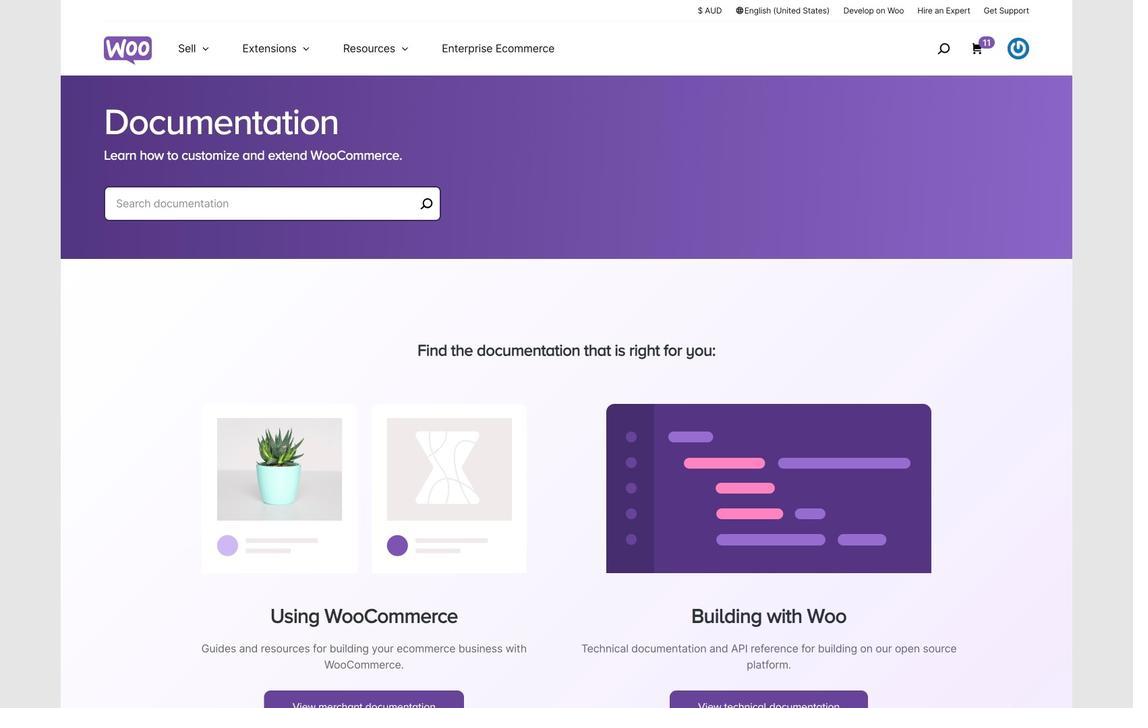 Task type: locate. For each thing, give the bounding box(es) containing it.
service navigation menu element
[[909, 27, 1030, 71]]

None search field
[[104, 186, 441, 238]]



Task type: describe. For each thing, give the bounding box(es) containing it.
search image
[[933, 38, 955, 59]]

open account menu image
[[1008, 38, 1030, 59]]

illustration of lines of development code image
[[607, 404, 932, 574]]

Search documentation search field
[[116, 194, 416, 213]]

illustration of two product cards, with a plan and an abstract shape image
[[202, 404, 527, 574]]



Task type: vqa. For each thing, say whether or not it's contained in the screenshot.
Illustration of lines of development code Image
yes



